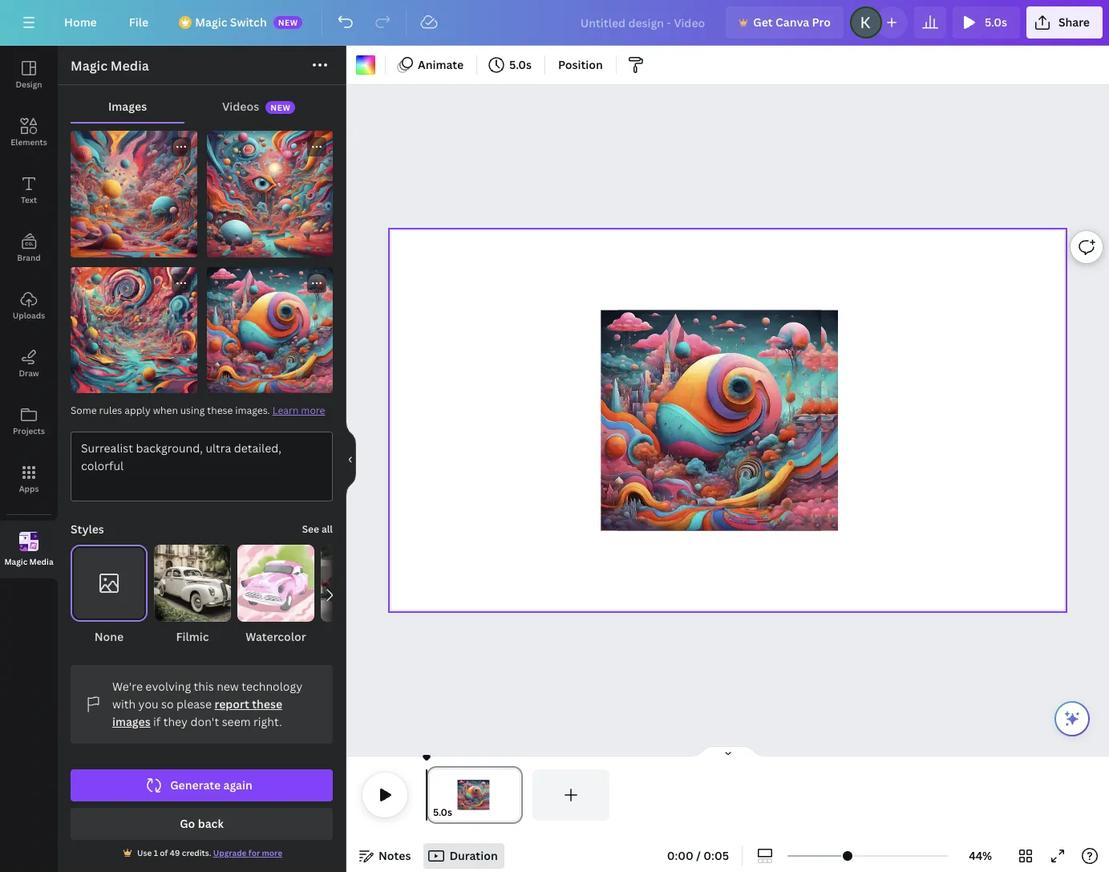 Task type: vqa. For each thing, say whether or not it's contained in the screenshot.
good inside Dropdown Button
no



Task type: locate. For each thing, give the bounding box(es) containing it.
get
[[754, 14, 773, 30]]

if
[[153, 714, 161, 729]]

2 vertical spatial 5.0s
[[433, 806, 452, 819]]

learn
[[273, 404, 299, 417]]

some
[[71, 404, 97, 417]]

0 horizontal spatial magic media
[[4, 556, 53, 567]]

media down apps at left
[[29, 556, 53, 567]]

design button
[[0, 46, 58, 104]]

magic down the home link
[[71, 57, 108, 75]]

position button
[[552, 52, 610, 78]]

5.0s button
[[953, 6, 1021, 39], [484, 52, 538, 78], [433, 805, 452, 821]]

elements button
[[0, 104, 58, 161]]

apps
[[19, 483, 39, 494]]

1 horizontal spatial magic
[[71, 57, 108, 75]]

we're evolving this new technology with you so please
[[112, 679, 303, 712]]

please
[[177, 696, 212, 712]]

magic media
[[71, 57, 149, 75], [4, 556, 53, 567]]

position
[[558, 57, 603, 72]]

0 vertical spatial more
[[301, 404, 325, 417]]

canva assistant image
[[1063, 709, 1082, 729]]

1 vertical spatial media
[[29, 556, 53, 567]]

text button
[[0, 161, 58, 219]]

2 vertical spatial 5.0s button
[[433, 805, 452, 821]]

get canva pro
[[754, 14, 831, 30]]

5.0s button down main "menu bar"
[[484, 52, 538, 78]]

1 horizontal spatial media
[[111, 57, 149, 75]]

44%
[[969, 848, 992, 863]]

watercolor group
[[238, 545, 315, 646]]

5.0s button left page title text box on the left
[[433, 805, 452, 821]]

videos
[[222, 99, 259, 114]]

5.0s down main "menu bar"
[[510, 57, 532, 72]]

draw button
[[0, 335, 58, 392]]

1 vertical spatial magic media
[[4, 556, 53, 567]]

go back
[[180, 816, 224, 831]]

watercolor
[[246, 629, 306, 644]]

hide pages image
[[690, 745, 767, 758]]

technology
[[242, 679, 303, 694]]

magic media up 'images'
[[71, 57, 149, 75]]

2 horizontal spatial 5.0s
[[985, 14, 1008, 30]]

these right using
[[207, 404, 233, 417]]

media up 'images'
[[111, 57, 149, 75]]

0 vertical spatial new
[[278, 17, 298, 28]]

report these images
[[112, 696, 282, 729]]

design
[[16, 79, 42, 90]]

so
[[161, 696, 174, 712]]

0 vertical spatial 5.0s
[[985, 14, 1008, 30]]

new right "videos"
[[271, 102, 291, 113]]

0 vertical spatial 5.0s button
[[953, 6, 1021, 39]]

file
[[129, 14, 149, 30]]

trimming, end edge slider
[[509, 769, 523, 821]]

5.0s
[[985, 14, 1008, 30], [510, 57, 532, 72], [433, 806, 452, 819]]

magic
[[195, 14, 227, 30], [71, 57, 108, 75], [4, 556, 27, 567]]

magic inside button
[[4, 556, 27, 567]]

these
[[207, 404, 233, 417], [252, 696, 282, 712]]

photo
[[343, 629, 376, 644]]

for
[[249, 847, 260, 859]]

magic down apps at left
[[4, 556, 27, 567]]

new
[[217, 679, 239, 694]]

more right learn
[[301, 404, 325, 417]]

1 vertical spatial these
[[252, 696, 282, 712]]

0 vertical spatial these
[[207, 404, 233, 417]]

all
[[322, 522, 333, 536]]

1 horizontal spatial 5.0s
[[510, 57, 532, 72]]

magic switch
[[195, 14, 267, 30]]

magic media inside button
[[4, 556, 53, 567]]

canva
[[776, 14, 810, 30]]

1 vertical spatial magic
[[71, 57, 108, 75]]

styles
[[71, 522, 104, 537]]

2 horizontal spatial magic
[[195, 14, 227, 30]]

share
[[1059, 14, 1090, 30]]

5.0s left the share dropdown button
[[985, 14, 1008, 30]]

uploads button
[[0, 277, 58, 335]]

right.
[[254, 714, 282, 729]]

1 horizontal spatial these
[[252, 696, 282, 712]]

images button
[[71, 91, 185, 122]]

go back button
[[71, 808, 333, 840]]

use
[[137, 847, 152, 859]]

0 horizontal spatial magic
[[4, 556, 27, 567]]

trimming, start edge slider
[[427, 769, 441, 821]]

media
[[111, 57, 149, 75], [29, 556, 53, 567]]

1 vertical spatial more
[[262, 847, 282, 859]]

back
[[198, 816, 224, 831]]

2 vertical spatial magic
[[4, 556, 27, 567]]

duration button
[[424, 843, 504, 869]]

more
[[301, 404, 325, 417], [262, 847, 282, 859]]

1 horizontal spatial magic media
[[71, 57, 149, 75]]

generate again
[[170, 777, 253, 793]]

you
[[138, 696, 159, 712]]

again
[[223, 777, 253, 793]]

magic left switch
[[195, 14, 227, 30]]

if they don't seem right.
[[151, 714, 282, 729]]

duration
[[450, 848, 498, 863]]

magic inside main "menu bar"
[[195, 14, 227, 30]]

Page title text field
[[459, 805, 466, 821]]

animate button
[[392, 52, 470, 78]]

5.0s inside main "menu bar"
[[985, 14, 1008, 30]]

upgrade
[[213, 847, 247, 859]]

projects
[[13, 425, 45, 436]]

0 horizontal spatial media
[[29, 556, 53, 567]]

1 vertical spatial 5.0s
[[510, 57, 532, 72]]

magic media button
[[0, 521, 58, 579]]

more right for
[[262, 847, 282, 859]]

get canva pro button
[[726, 6, 844, 39]]

when
[[153, 404, 178, 417]]

images
[[108, 99, 147, 114]]

surrealist background, ultra detailed, colorful image
[[71, 131, 197, 257], [207, 131, 333, 257], [71, 267, 197, 393], [207, 267, 333, 393]]

0 horizontal spatial these
[[207, 404, 233, 417]]

generate
[[170, 777, 221, 793]]

1 horizontal spatial 5.0s button
[[484, 52, 538, 78]]

uploads
[[13, 310, 45, 321]]

1 horizontal spatial more
[[301, 404, 325, 417]]

magic media down apps at left
[[4, 556, 53, 567]]

5.0s left page title text box on the left
[[433, 806, 452, 819]]

side panel tab list
[[0, 46, 58, 579]]

new right switch
[[278, 17, 298, 28]]

5.0s button left the share dropdown button
[[953, 6, 1021, 39]]

0 vertical spatial magic
[[195, 14, 227, 30]]

0 vertical spatial magic media
[[71, 57, 149, 75]]

0 horizontal spatial 5.0s button
[[433, 805, 452, 821]]

these up right.
[[252, 696, 282, 712]]

new
[[278, 17, 298, 28], [271, 102, 291, 113]]

0 horizontal spatial 5.0s
[[433, 806, 452, 819]]



Task type: describe. For each thing, give the bounding box(es) containing it.
Describe an image. Include objects, colors, places... text field
[[71, 432, 332, 501]]

using
[[180, 404, 205, 417]]

new inside main "menu bar"
[[278, 17, 298, 28]]

some rules apply when using these images. learn more
[[71, 404, 325, 417]]

44% button
[[955, 843, 1007, 869]]

0:00
[[667, 848, 694, 863]]

elements
[[11, 136, 47, 148]]

photo group
[[321, 545, 398, 646]]

0 horizontal spatial more
[[262, 847, 282, 859]]

notes button
[[353, 843, 418, 869]]

notes
[[379, 848, 411, 863]]

1 vertical spatial 5.0s button
[[484, 52, 538, 78]]

images.
[[235, 404, 270, 417]]

evolving
[[146, 679, 191, 694]]

report these images link
[[112, 696, 282, 729]]

/
[[697, 848, 701, 863]]

these inside report these images
[[252, 696, 282, 712]]

main menu bar
[[0, 0, 1110, 46]]

49
[[170, 847, 180, 859]]

share button
[[1027, 6, 1103, 39]]

see
[[302, 522, 319, 536]]

filmic group
[[154, 545, 231, 646]]

brand button
[[0, 219, 58, 277]]

of
[[160, 847, 168, 859]]

0:05
[[704, 848, 729, 863]]

filmic
[[176, 629, 209, 644]]

apps button
[[0, 450, 58, 508]]

home link
[[51, 6, 110, 39]]

none group
[[71, 545, 148, 646]]

0 vertical spatial media
[[111, 57, 149, 75]]

this
[[194, 679, 214, 694]]

none
[[94, 629, 124, 644]]

media inside button
[[29, 556, 53, 567]]

animate
[[418, 57, 464, 72]]

we're
[[112, 679, 143, 694]]

text
[[21, 194, 37, 205]]

they
[[163, 714, 188, 729]]

see all
[[302, 522, 333, 536]]

use 1 of 49 credits. upgrade for more
[[137, 847, 282, 859]]

credits.
[[182, 847, 211, 859]]

apply
[[125, 404, 151, 417]]

seem
[[222, 714, 251, 729]]

Design title text field
[[568, 6, 720, 39]]

brand
[[17, 252, 41, 263]]

upgrade for more link
[[213, 847, 282, 859]]

0:00 / 0:05
[[667, 848, 729, 863]]

report
[[215, 696, 249, 712]]

1 vertical spatial new
[[271, 102, 291, 113]]

2 horizontal spatial 5.0s button
[[953, 6, 1021, 39]]

go
[[180, 816, 195, 831]]

#ffffff image
[[356, 55, 376, 75]]

learn more link
[[273, 404, 325, 417]]

home
[[64, 14, 97, 30]]

don't
[[191, 714, 219, 729]]

see all button
[[302, 522, 333, 538]]

hide image
[[346, 420, 356, 497]]

1
[[154, 847, 158, 859]]

generate again button
[[71, 769, 333, 802]]

with
[[112, 696, 136, 712]]

draw
[[19, 367, 39, 379]]

rules
[[99, 404, 122, 417]]

images
[[112, 714, 151, 729]]

file button
[[116, 6, 161, 39]]

pro
[[812, 14, 831, 30]]

switch
[[230, 14, 267, 30]]



